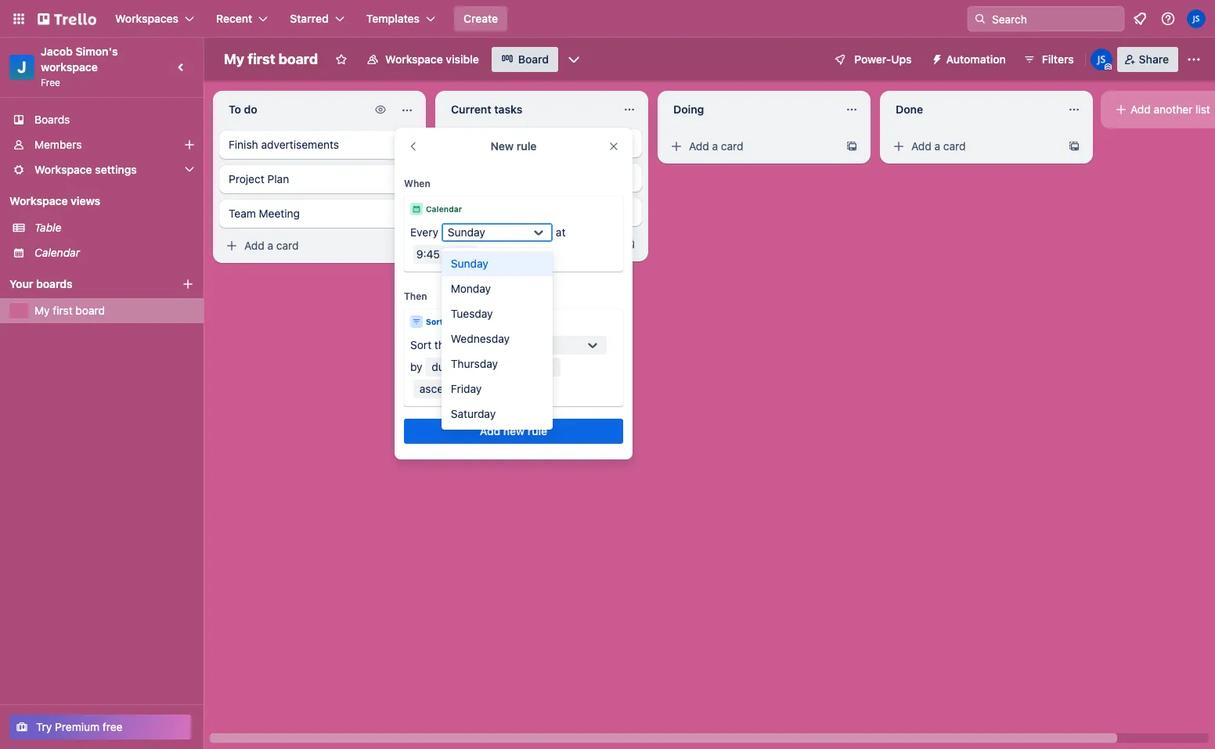 Task type: vqa. For each thing, say whether or not it's contained in the screenshot.
the middle Workspace
yes



Task type: locate. For each thing, give the bounding box(es) containing it.
0 horizontal spatial team
[[229, 207, 256, 220]]

first inside board name text box
[[248, 51, 275, 67]]

1 vertical spatial my
[[34, 304, 50, 317]]

workspace down templates dropdown button at the top of page
[[385, 52, 443, 66]]

by
[[410, 360, 423, 374]]

jacob simon (jacobsimon16) image
[[1187, 9, 1206, 28], [1091, 49, 1113, 70]]

add board image
[[182, 278, 194, 291]]

0 horizontal spatial my
[[34, 304, 50, 317]]

1 horizontal spatial first
[[248, 51, 275, 67]]

board
[[518, 52, 549, 66]]

my first board down your boards with 1 items element
[[34, 304, 105, 317]]

add left new
[[480, 425, 501, 438]]

workspace inside dropdown button
[[34, 163, 92, 176]]

0 notifications image
[[1131, 9, 1150, 28]]

add left another
[[1131, 103, 1151, 116]]

1 horizontal spatial board
[[279, 51, 318, 67]]

1 horizontal spatial finish advertisements link
[[442, 129, 642, 157]]

add down project plan
[[244, 239, 265, 252]]

calendar up every
[[426, 204, 462, 214]]

my down recent
[[224, 51, 244, 67]]

add inside the add another list link
[[1131, 103, 1151, 116]]

2 vertical spatial workspace
[[9, 194, 68, 208]]

plan
[[268, 172, 289, 186]]

1 vertical spatial list
[[454, 338, 469, 352]]

share
[[1139, 52, 1169, 66]]

boards link
[[0, 107, 204, 132]]

0 horizontal spatial finish advertisements
[[229, 138, 339, 151]]

workspace visible
[[385, 52, 479, 66]]

ups
[[892, 52, 912, 66]]

1 horizontal spatial jacob simon (jacobsimon16) image
[[1187, 9, 1206, 28]]

rule
[[517, 139, 537, 153], [528, 425, 548, 438]]

finish advertisements link down current tasks text field
[[442, 129, 642, 157]]

workspace up table
[[9, 194, 68, 208]]

calendar down table
[[34, 246, 80, 259]]

saturday
[[451, 407, 496, 421]]

0 horizontal spatial calendar
[[34, 246, 80, 259]]

0 horizontal spatial meeting
[[259, 207, 300, 220]]

my first board down recent dropdown button
[[224, 51, 318, 67]]

add a card down 'plan'
[[244, 239, 299, 252]]

1 vertical spatial workspace
[[34, 163, 92, 176]]

finish up project on the left top of page
[[229, 138, 258, 151]]

team meeting
[[451, 205, 522, 219], [229, 207, 300, 220]]

sunday right every
[[448, 226, 485, 239]]

add a card
[[689, 139, 744, 153], [912, 139, 966, 153], [467, 237, 521, 251], [244, 239, 299, 252]]

team meeting link down project plan link
[[219, 200, 420, 228]]

team meeting link for to do text field
[[219, 200, 420, 228]]

sm image for automation
[[925, 47, 947, 69]]

finish advertisements
[[451, 136, 562, 150], [229, 138, 339, 151]]

1 vertical spatial sm image
[[1114, 102, 1130, 117]]

board inside text box
[[279, 51, 318, 67]]

workspace
[[41, 60, 98, 74]]

starred
[[290, 12, 329, 25]]

sm image
[[925, 47, 947, 69], [1114, 102, 1130, 117], [891, 139, 907, 154]]

list
[[1196, 103, 1211, 116], [454, 338, 469, 352]]

0 horizontal spatial board
[[76, 304, 105, 317]]

advertisements
[[484, 136, 562, 150], [261, 138, 339, 151]]

1 vertical spatial sort
[[410, 338, 432, 352]]

team meeting link
[[442, 198, 642, 226], [219, 200, 420, 228]]

add new rule
[[480, 425, 548, 438]]

first
[[248, 51, 275, 67], [53, 304, 73, 317]]

2 horizontal spatial sm image
[[1114, 102, 1130, 117]]

jacob simon (jacobsimon16) image right the 'filters'
[[1091, 49, 1113, 70]]

create
[[464, 12, 498, 25]]

power-ups
[[855, 52, 912, 66]]

0 horizontal spatial my first board
[[34, 304, 105, 317]]

0 vertical spatial calendar
[[426, 204, 462, 214]]

free
[[103, 721, 123, 734]]

try premium free button
[[9, 715, 191, 740]]

0 vertical spatial my
[[224, 51, 244, 67]]

meeting down new
[[481, 205, 522, 219]]

your
[[9, 277, 33, 291]]

jacob simon (jacobsimon16) image right open information menu image at top right
[[1187, 9, 1206, 28]]

0 vertical spatial workspace
[[385, 52, 443, 66]]

1 horizontal spatial list
[[1196, 103, 1211, 116]]

add
[[1131, 103, 1151, 116], [689, 139, 709, 153], [912, 139, 932, 153], [467, 237, 487, 251], [244, 239, 265, 252], [480, 425, 501, 438]]

jacob simon's workspace free
[[41, 45, 121, 89]]

sort the list
[[410, 338, 469, 352]]

0 horizontal spatial team meeting
[[229, 207, 300, 220]]

boards
[[34, 113, 70, 126]]

finish advertisements link up project plan link
[[219, 131, 420, 159]]

1 vertical spatial calendar
[[34, 246, 80, 259]]

another
[[1154, 103, 1193, 116]]

project plan link
[[219, 165, 420, 193]]

calendar inside calendar link
[[34, 246, 80, 259]]

0 horizontal spatial finish
[[229, 138, 258, 151]]

0 horizontal spatial first
[[53, 304, 73, 317]]

team meeting down new
[[451, 205, 522, 219]]

automation button
[[925, 47, 1016, 72]]

board down starred
[[279, 51, 318, 67]]

1 horizontal spatial team meeting link
[[442, 198, 642, 226]]

team meeting link down new rule
[[442, 198, 642, 226]]

2 vertical spatial sm image
[[891, 139, 907, 154]]

add another list
[[1131, 103, 1211, 116]]

finish advertisements for to do text field's the "finish advertisements" "link"
[[229, 138, 339, 151]]

1 horizontal spatial team
[[451, 205, 478, 219]]

team meeting for to do text field's team meeting link
[[229, 207, 300, 220]]

finish for to do text field's the "finish advertisements" "link"
[[229, 138, 258, 151]]

0 vertical spatial sunday
[[448, 226, 485, 239]]

j link
[[9, 55, 34, 80]]

recent
[[216, 12, 252, 25]]

meeting for team meeting link for current tasks text field
[[481, 205, 522, 219]]

finish advertisements link
[[442, 129, 642, 157], [219, 131, 420, 159]]

0 vertical spatial rule
[[517, 139, 537, 153]]

team up monday
[[451, 205, 478, 219]]

0 horizontal spatial advertisements
[[261, 138, 339, 151]]

1 horizontal spatial finish advertisements
[[451, 136, 562, 150]]

my first board
[[224, 51, 318, 67], [34, 304, 105, 317]]

board link
[[492, 47, 558, 72]]

create button
[[454, 6, 508, 31]]

first down recent dropdown button
[[248, 51, 275, 67]]

0 horizontal spatial finish advertisements link
[[219, 131, 420, 159]]

1 horizontal spatial my first board
[[224, 51, 318, 67]]

my
[[224, 51, 244, 67], [34, 304, 50, 317]]

show menu image
[[1187, 52, 1202, 67]]

0 vertical spatial board
[[279, 51, 318, 67]]

add another list link
[[1108, 97, 1216, 122]]

0 vertical spatial sm image
[[925, 47, 947, 69]]

finish advertisements down current tasks text field
[[451, 136, 562, 150]]

advertisements for current tasks text field
[[484, 136, 562, 150]]

sm image inside the add another list link
[[1114, 102, 1130, 117]]

1 horizontal spatial finish
[[451, 136, 481, 150]]

0 vertical spatial sort
[[426, 317, 443, 327]]

0 horizontal spatial sm image
[[891, 139, 907, 154]]

sm image inside automation button
[[925, 47, 947, 69]]

1 vertical spatial rule
[[528, 425, 548, 438]]

sort up sort the list
[[426, 317, 443, 327]]

finish
[[451, 136, 481, 150], [229, 138, 258, 151]]

tuesday
[[451, 307, 493, 320]]

advertisements down current tasks text field
[[484, 136, 562, 150]]

workspace settings
[[34, 163, 137, 176]]

board down your boards with 1 items element
[[76, 304, 105, 317]]

1 vertical spatial jacob simon (jacobsimon16) image
[[1091, 49, 1113, 70]]

finish for current tasks text field's the "finish advertisements" "link"
[[451, 136, 481, 150]]

to
[[478, 338, 490, 352]]

meeting down 'plan'
[[259, 207, 300, 220]]

meeting
[[481, 205, 522, 219], [259, 207, 300, 220]]

1 horizontal spatial sm image
[[925, 47, 947, 69]]

meeting for to do text field's team meeting link
[[259, 207, 300, 220]]

templates
[[366, 12, 420, 25]]

then
[[404, 291, 427, 302]]

simon's
[[76, 45, 118, 58]]

project
[[229, 172, 265, 186]]

team down project on the left top of page
[[229, 207, 256, 220]]

list right another
[[1196, 103, 1211, 116]]

my first board link
[[34, 303, 194, 319]]

1 vertical spatial sunday
[[451, 257, 489, 270]]

team for team meeting link for current tasks text field
[[451, 205, 478, 219]]

0 vertical spatial list
[[1196, 103, 1211, 116]]

when
[[404, 178, 431, 190]]

calendar
[[426, 204, 462, 214], [34, 246, 80, 259]]

add up monday
[[467, 237, 487, 251]]

workspaces button
[[106, 6, 204, 31]]

workspace down members
[[34, 163, 92, 176]]

workspace inside button
[[385, 52, 443, 66]]

sunday up monday
[[451, 257, 489, 270]]

1 horizontal spatial team meeting
[[451, 205, 522, 219]]

add a card link
[[664, 136, 840, 157], [887, 136, 1062, 157], [442, 233, 617, 255], [219, 235, 395, 257]]

first down boards
[[53, 304, 73, 317]]

Doing text field
[[664, 97, 837, 122]]

open information menu image
[[1161, 11, 1177, 27]]

finish advertisements up 'plan'
[[229, 138, 339, 151]]

0 horizontal spatial list
[[454, 338, 469, 352]]

table
[[34, 221, 61, 234]]

1 horizontal spatial advertisements
[[484, 136, 562, 150]]

new
[[491, 139, 514, 153]]

0 vertical spatial jacob simon (jacobsimon16) image
[[1187, 9, 1206, 28]]

workspace settings button
[[0, 157, 204, 183]]

sunday
[[448, 226, 485, 239], [451, 257, 489, 270]]

table link
[[34, 220, 194, 236]]

sm image
[[373, 102, 389, 117], [669, 139, 685, 154], [446, 237, 462, 252], [224, 238, 240, 254]]

1 horizontal spatial my
[[224, 51, 244, 67]]

finish advertisements for current tasks text field's the "finish advertisements" "link"
[[451, 136, 562, 150]]

my down your boards
[[34, 304, 50, 317]]

wednesday
[[451, 332, 510, 345]]

0 vertical spatial my first board
[[224, 51, 318, 67]]

finish advertisements link for current tasks text field
[[442, 129, 642, 157]]

add a card link down done text field
[[887, 136, 1062, 157]]

add a card link up monday
[[442, 233, 617, 255]]

workspace for workspace settings
[[34, 163, 92, 176]]

sort left the on the left of page
[[410, 338, 432, 352]]

finish left new
[[451, 136, 481, 150]]

1 horizontal spatial meeting
[[481, 205, 522, 219]]

due date
[[432, 360, 476, 374]]

list right the on the left of page
[[454, 338, 469, 352]]

team
[[451, 205, 478, 219], [229, 207, 256, 220]]

create from template… image
[[846, 140, 858, 153], [1068, 140, 1081, 153], [623, 238, 636, 251], [401, 240, 414, 252]]

sort
[[426, 317, 443, 327], [410, 338, 432, 352]]

advertisements down to do text field
[[261, 138, 339, 151]]

customize views image
[[566, 52, 582, 67]]

workspace
[[385, 52, 443, 66], [34, 163, 92, 176], [9, 194, 68, 208]]

add a card down done text field
[[912, 139, 966, 153]]

0 horizontal spatial team meeting link
[[219, 200, 420, 228]]

Done text field
[[887, 97, 1059, 122]]

None text field
[[413, 245, 478, 264]]

team meeting down project plan
[[229, 207, 300, 220]]

0 vertical spatial first
[[248, 51, 275, 67]]

a down 'plan'
[[268, 239, 273, 252]]



Task type: describe. For each thing, give the bounding box(es) containing it.
add new rule button
[[404, 419, 623, 444]]

Search field
[[987, 7, 1124, 31]]

sm image for add a card
[[891, 139, 907, 154]]

add a card down doing text field
[[689, 139, 744, 153]]

list for add another list
[[1196, 103, 1211, 116]]

Board name text field
[[216, 47, 326, 72]]

back to home image
[[38, 6, 96, 31]]

monday
[[451, 282, 491, 295]]

card left at
[[499, 237, 521, 251]]

friday
[[451, 382, 482, 396]]

automation
[[947, 52, 1006, 66]]

project plan
[[229, 172, 289, 186]]

the
[[435, 338, 451, 352]]

primary element
[[0, 0, 1216, 38]]

workspaces
[[115, 12, 179, 25]]

every
[[410, 226, 439, 239]]

team meeting for team meeting link for current tasks text field
[[451, 205, 522, 219]]

a up monday
[[490, 237, 496, 251]]

members
[[34, 138, 82, 151]]

add down done text field
[[912, 139, 932, 153]]

add inside add new rule button
[[480, 425, 501, 438]]

to do
[[478, 338, 506, 352]]

jacob
[[41, 45, 73, 58]]

rule inside button
[[528, 425, 548, 438]]

card down 'plan'
[[276, 239, 299, 252]]

settings
[[95, 163, 137, 176]]

try premium free
[[36, 721, 123, 734]]

add down doing text field
[[689, 139, 709, 153]]

add a card link down project plan link
[[219, 235, 395, 257]]

sort for sort
[[426, 317, 443, 327]]

your boards with 1 items element
[[9, 275, 158, 294]]

ascending
[[420, 382, 472, 396]]

this member is an admin of this board. image
[[1105, 63, 1112, 70]]

workspace views
[[9, 194, 100, 208]]

search image
[[974, 13, 987, 25]]

workspace for workspace visible
[[385, 52, 443, 66]]

at
[[556, 226, 566, 239]]

try
[[36, 721, 52, 734]]

advertisements for to do text field
[[261, 138, 339, 151]]

filters
[[1042, 52, 1074, 66]]

To do text field
[[219, 97, 367, 122]]

workspace for workspace views
[[9, 194, 68, 208]]

power-ups button
[[823, 47, 922, 72]]

add a card link down doing text field
[[664, 136, 840, 157]]

j
[[17, 58, 26, 76]]

a down done text field
[[935, 139, 941, 153]]

new rule
[[491, 139, 537, 153]]

free
[[41, 77, 60, 89]]

list for sort the list
[[454, 338, 469, 352]]

do
[[493, 338, 506, 352]]

workspace visible button
[[357, 47, 489, 72]]

date
[[454, 360, 476, 374]]

Current tasks text field
[[442, 97, 614, 122]]

1 vertical spatial first
[[53, 304, 73, 317]]

sort for sort the list
[[410, 338, 432, 352]]

my first board inside board name text box
[[224, 51, 318, 67]]

members link
[[0, 132, 204, 157]]

1 vertical spatial board
[[76, 304, 105, 317]]

0 horizontal spatial jacob simon (jacobsimon16) image
[[1091, 49, 1113, 70]]

finish advertisements link for to do text field
[[219, 131, 420, 159]]

due
[[432, 360, 451, 374]]

starred button
[[281, 6, 354, 31]]

share button
[[1118, 47, 1179, 72]]

add a card up monday
[[467, 237, 521, 251]]

your boards
[[9, 277, 73, 291]]

1 vertical spatial my first board
[[34, 304, 105, 317]]

calendar link
[[34, 245, 194, 261]]

team for to do text field's team meeting link
[[229, 207, 256, 220]]

visible
[[446, 52, 479, 66]]

thursday
[[451, 357, 498, 370]]

templates button
[[357, 6, 445, 31]]

views
[[71, 194, 100, 208]]

boards
[[36, 277, 73, 291]]

workspace navigation collapse icon image
[[171, 56, 193, 78]]

filters button
[[1019, 47, 1079, 72]]

star or unstar board image
[[335, 53, 348, 66]]

team meeting link for current tasks text field
[[442, 198, 642, 226]]

jacob simon's workspace link
[[41, 45, 121, 74]]

card down doing text field
[[721, 139, 744, 153]]

1 horizontal spatial calendar
[[426, 204, 462, 214]]

recent button
[[207, 6, 278, 31]]

my inside board name text box
[[224, 51, 244, 67]]

a down doing text field
[[712, 139, 718, 153]]

card down done text field
[[944, 139, 966, 153]]

premium
[[55, 721, 100, 734]]

power-
[[855, 52, 892, 66]]

new
[[504, 425, 525, 438]]



